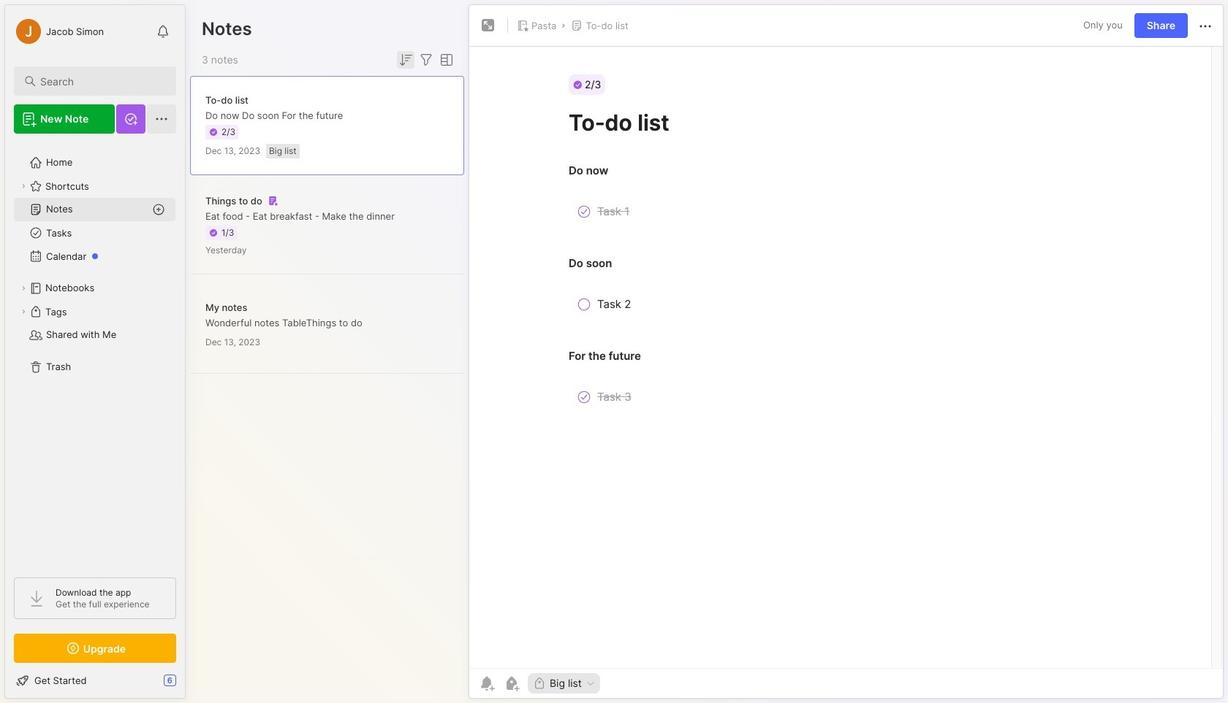 Task type: describe. For each thing, give the bounding box(es) containing it.
Note Editor text field
[[469, 46, 1223, 669]]

none search field inside main element
[[40, 72, 163, 90]]

main element
[[0, 0, 190, 704]]

expand notebooks image
[[19, 284, 28, 293]]

Search text field
[[40, 75, 163, 88]]

more actions image
[[1197, 17, 1214, 35]]

View options field
[[435, 51, 455, 69]]

Account field
[[14, 17, 104, 46]]

tree inside main element
[[5, 143, 185, 565]]

Big list Tag actions field
[[582, 679, 596, 689]]

add a reminder image
[[478, 675, 496, 693]]



Task type: locate. For each thing, give the bounding box(es) containing it.
Add filters field
[[417, 51, 435, 69]]

expand tags image
[[19, 308, 28, 317]]

None search field
[[40, 72, 163, 90]]

Sort options field
[[397, 51, 414, 69]]

More actions field
[[1197, 16, 1214, 35]]

expand note image
[[480, 17, 497, 34]]

note window element
[[469, 4, 1224, 703]]

add filters image
[[417, 51, 435, 69]]

add tag image
[[503, 675, 520, 693]]

Help and Learning task checklist field
[[5, 670, 185, 693]]

click to collapse image
[[185, 677, 196, 694]]

tree
[[5, 143, 185, 565]]



Task type: vqa. For each thing, say whether or not it's contained in the screenshot.
rightmost tab
no



